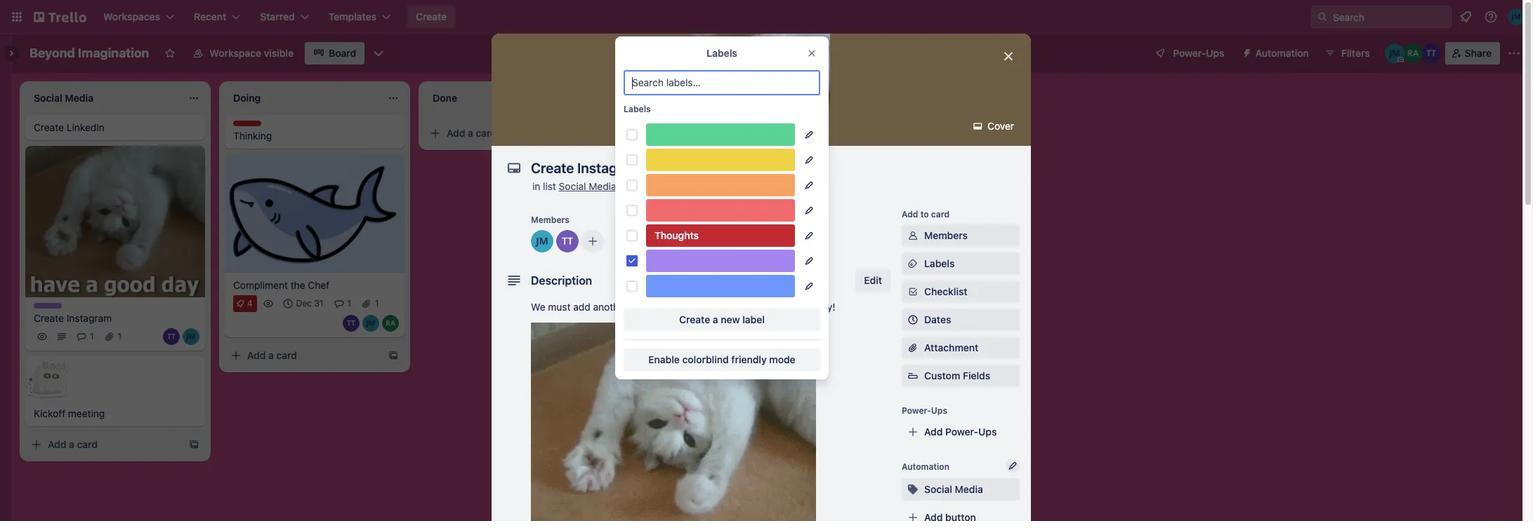 Task type: locate. For each thing, give the bounding box(es) containing it.
ups inside add power-ups link
[[979, 426, 997, 438]]

1 vertical spatial add a card button
[[225, 345, 382, 367]]

sm image left checklist
[[906, 285, 920, 299]]

jeremy miller (jeremymiller198) image
[[1385, 44, 1405, 63], [531, 230, 554, 253], [362, 315, 379, 332], [183, 329, 200, 346]]

attachment button
[[902, 337, 1020, 360]]

media
[[589, 181, 616, 192], [955, 484, 983, 496]]

1 vertical spatial social
[[924, 484, 953, 496]]

thoughts inside thoughts thinking
[[233, 121, 272, 131]]

in list social media
[[532, 181, 616, 192]]

2 horizontal spatial add a card button
[[424, 122, 582, 145]]

power-ups
[[1173, 47, 1225, 59], [902, 406, 948, 417]]

sm image right social media link
[[624, 180, 638, 194]]

media down add power-ups link
[[955, 484, 983, 496]]

1 up terry turtle (terryturtle) image
[[347, 298, 351, 309]]

1 horizontal spatial color: purple, title: none image
[[646, 250, 795, 273]]

the
[[291, 279, 305, 291]]

1 vertical spatial media
[[955, 484, 983, 496]]

another
[[665, 91, 701, 103], [593, 301, 628, 313]]

1 horizontal spatial list
[[703, 91, 717, 103]]

card for top add a card "button"
[[476, 127, 497, 139]]

enable colorblind friendly mode
[[649, 354, 796, 366]]

0 horizontal spatial add a card button
[[25, 434, 183, 457]]

1 horizontal spatial media
[[955, 484, 983, 496]]

terry turtle (terryturtle) image down the create instagram link
[[163, 329, 180, 346]]

close popover image
[[806, 48, 818, 59]]

add members to card image
[[587, 235, 599, 249]]

sm image for social media button
[[906, 483, 920, 497]]

sm image for automation button
[[1236, 42, 1256, 62]]

sm image inside social media button
[[906, 483, 920, 497]]

ups down fields
[[979, 426, 997, 438]]

labels
[[707, 47, 738, 59], [624, 104, 651, 115], [615, 215, 643, 225], [924, 258, 955, 270]]

social media
[[924, 484, 983, 496]]

new
[[721, 314, 740, 326]]

enable colorblind friendly mode button
[[624, 349, 821, 372]]

list inside button
[[703, 91, 717, 103]]

1 vertical spatial color: bold red, title: "thoughts" element
[[646, 225, 795, 247]]

dec 31
[[296, 298, 323, 309]]

compliment the chef link
[[233, 279, 396, 293]]

create linkedin link
[[34, 121, 197, 135]]

color: purple, title: none image
[[615, 230, 649, 253]]

4
[[247, 298, 253, 309]]

members
[[531, 215, 570, 225], [924, 230, 968, 242]]

add another list
[[643, 91, 717, 103]]

Search field
[[1328, 6, 1451, 27]]

1 horizontal spatial thoughts
[[655, 230, 699, 242]]

1 horizontal spatial add a card
[[247, 350, 297, 362]]

search image
[[1317, 11, 1328, 22]]

color: red, title: none image
[[646, 200, 795, 222]]

1 down the create instagram link
[[118, 332, 122, 342]]

sm image inside automation button
[[1236, 42, 1256, 62]]

media up the add members to card image
[[589, 181, 616, 192]]

social down add power-ups link
[[924, 484, 953, 496]]

sm image inside members 'link'
[[906, 229, 920, 243]]

checklist link
[[902, 281, 1020, 303]]

sm image
[[624, 180, 638, 194], [690, 235, 704, 249], [906, 257, 920, 271], [906, 285, 920, 299]]

create
[[416, 11, 447, 22], [34, 122, 64, 133], [34, 313, 64, 325], [679, 314, 710, 326]]

add a card button
[[424, 122, 582, 145], [225, 345, 382, 367], [25, 434, 183, 457]]

power-ups button
[[1145, 42, 1233, 65]]

0 horizontal spatial to
[[690, 301, 699, 313]]

1 horizontal spatial terry turtle (terryturtle) image
[[556, 230, 579, 253]]

terry turtle (terryturtle) image
[[1422, 44, 1441, 63], [556, 230, 579, 253], [163, 329, 180, 346]]

jeremy miller (jeremymiller198) image
[[1508, 8, 1525, 25]]

ups left automation button
[[1206, 47, 1225, 59]]

create from template… image
[[388, 350, 399, 362]]

in
[[532, 181, 540, 192]]

add
[[643, 91, 662, 103], [447, 127, 465, 139], [902, 209, 918, 220], [247, 350, 266, 362], [924, 426, 943, 438], [48, 439, 66, 451]]

1 horizontal spatial automation
[[1256, 47, 1309, 59]]

automation inside button
[[1256, 47, 1309, 59]]

sm image inside "labels" link
[[906, 257, 920, 271]]

0 vertical spatial social
[[559, 181, 586, 192]]

create for create a new label
[[679, 314, 710, 326]]

ruby anderson (rubyanderson7) image
[[1403, 44, 1423, 63]]

0 vertical spatial another
[[665, 91, 701, 103]]

0 vertical spatial list
[[703, 91, 717, 103]]

0 horizontal spatial thoughts
[[233, 121, 272, 131]]

mode
[[769, 354, 796, 366]]

list up color: green, title: none image
[[703, 91, 717, 103]]

0 vertical spatial power-ups
[[1173, 47, 1225, 59]]

0 horizontal spatial ups
[[931, 406, 948, 417]]

0 vertical spatial terry turtle (terryturtle) image
[[1422, 44, 1441, 63]]

2 vertical spatial terry turtle (terryturtle) image
[[163, 329, 180, 346]]

custom fields
[[924, 370, 991, 382]]

create linkedin
[[34, 122, 105, 133]]

add a card button down kickoff meeting link
[[25, 434, 183, 457]]

1 horizontal spatial add a card button
[[225, 345, 382, 367]]

2 vertical spatial add a card
[[48, 439, 98, 451]]

color: purple, title: none image down watching
[[646, 250, 795, 273]]

to right media
[[690, 301, 699, 313]]

0 horizontal spatial color: bold red, title: "thoughts" element
[[233, 121, 272, 131]]

1 horizontal spatial to
[[921, 209, 929, 220]]

ups
[[1206, 47, 1225, 59], [931, 406, 948, 417], [979, 426, 997, 438]]

description
[[531, 275, 592, 287]]

labels up search labels… text field
[[707, 47, 738, 59]]

add a card for top add a card "button"
[[447, 127, 497, 139]]

1 vertical spatial thoughts
[[655, 230, 699, 242]]

automation
[[1256, 47, 1309, 59], [902, 462, 950, 473]]

card for add a card "button" related to create from template… image
[[77, 439, 98, 451]]

0 horizontal spatial members
[[531, 215, 570, 225]]

0 vertical spatial thoughts
[[233, 121, 272, 131]]

members down "add to card" on the right of page
[[924, 230, 968, 242]]

enable
[[649, 354, 680, 366]]

cover link
[[967, 115, 1023, 138]]

add for add another list button
[[643, 91, 662, 103]]

1 horizontal spatial power-
[[946, 426, 979, 438]]

add a card button down dec 31 option at bottom left
[[225, 345, 382, 367]]

color: bold red, title: "thoughts" element
[[233, 121, 272, 131], [646, 225, 795, 247]]

2 horizontal spatial terry turtle (terryturtle) image
[[1422, 44, 1441, 63]]

terry turtle (terryturtle) image left the add members to card image
[[556, 230, 579, 253]]

0 horizontal spatial terry turtle (terryturtle) image
[[163, 329, 180, 346]]

labels up color: purple, title: none icon
[[615, 215, 643, 225]]

card
[[476, 127, 497, 139], [931, 209, 950, 220], [276, 350, 297, 362], [77, 439, 98, 451]]

0 notifications image
[[1458, 8, 1475, 25]]

1 vertical spatial color: purple, title: none image
[[34, 304, 62, 309]]

list right in
[[543, 181, 556, 192]]

1 vertical spatial power-ups
[[902, 406, 948, 417]]

2 horizontal spatial power-
[[1173, 47, 1206, 59]]

2 vertical spatial ups
[[979, 426, 997, 438]]

create inside primary element
[[416, 11, 447, 22]]

have\_a\_good\_day.gif image
[[531, 323, 816, 522]]

automation left filters button
[[1256, 47, 1309, 59]]

show menu image
[[1508, 46, 1522, 60]]

0 vertical spatial add a card
[[447, 127, 497, 139]]

0 vertical spatial automation
[[1256, 47, 1309, 59]]

add a card button up in
[[424, 122, 582, 145]]

2 vertical spatial add a card button
[[25, 434, 183, 457]]

1 horizontal spatial social
[[924, 484, 953, 496]]

1 horizontal spatial members
[[924, 230, 968, 242]]

a
[[468, 127, 473, 139], [713, 314, 718, 326], [268, 350, 274, 362], [69, 439, 74, 451]]

automation button
[[1236, 42, 1318, 65]]

media inside button
[[955, 484, 983, 496]]

1 horizontal spatial another
[[665, 91, 701, 103]]

power-
[[1173, 47, 1206, 59], [902, 406, 931, 417], [946, 426, 979, 438]]

watching
[[708, 235, 752, 247]]

our
[[743, 301, 758, 313]]

meeting
[[68, 408, 105, 420]]

Board name text field
[[22, 42, 156, 65]]

1 vertical spatial another
[[593, 301, 628, 313]]

back to home image
[[34, 6, 86, 28]]

color: purple, title: none image
[[646, 250, 795, 273], [34, 304, 62, 309]]

terry turtle (terryturtle) image left the share button
[[1422, 44, 1441, 63]]

list
[[703, 91, 717, 103], [543, 181, 556, 192]]

Dec 31 checkbox
[[279, 296, 328, 312]]

0 horizontal spatial list
[[543, 181, 556, 192]]

create for create instagram
[[34, 313, 64, 325]]

sm image down notifications
[[690, 235, 704, 249]]

None text field
[[524, 156, 988, 181]]

ups up add power-ups
[[931, 406, 948, 417]]

sm image right the edit button
[[906, 257, 920, 271]]

custom
[[924, 370, 961, 382]]

checklist
[[924, 286, 968, 298]]

sm image for cover link
[[971, 119, 985, 133]]

automation up social media
[[902, 462, 950, 473]]

1 horizontal spatial power-ups
[[1173, 47, 1225, 59]]

add a card
[[447, 127, 497, 139], [247, 350, 297, 362], [48, 439, 98, 451]]

0 horizontal spatial add a card
[[48, 439, 98, 451]]

sm image inside the watching button
[[763, 235, 777, 249]]

social media link
[[559, 181, 616, 192]]

create from template… image
[[188, 440, 200, 451]]

sm image
[[1236, 42, 1256, 62], [971, 119, 985, 133], [906, 229, 920, 243], [763, 235, 777, 249], [906, 483, 920, 497]]

social right in
[[559, 181, 586, 192]]

2 horizontal spatial add a card
[[447, 127, 497, 139]]

1 vertical spatial add a card
[[247, 350, 297, 362]]

social
[[559, 181, 586, 192], [924, 484, 953, 496]]

workspace visible
[[210, 47, 294, 59]]

1 vertical spatial power-
[[902, 406, 931, 417]]

another up color: green, title: none image
[[665, 91, 701, 103]]

add for add a card "button" related to create from template… image
[[48, 439, 66, 451]]

chef
[[308, 279, 330, 291]]

2 horizontal spatial ups
[[1206, 47, 1225, 59]]

color: purple, title: none image up create instagram
[[34, 304, 62, 309]]

0 horizontal spatial color: purple, title: none image
[[34, 304, 62, 309]]

dates
[[924, 314, 951, 326]]

share button
[[1446, 42, 1501, 65]]

1 vertical spatial terry turtle (terryturtle) image
[[556, 230, 579, 253]]

sm image inside the watching button
[[690, 235, 704, 249]]

color: orange, title: none image
[[646, 174, 795, 197]]

increase
[[702, 301, 740, 313]]

add power-ups
[[924, 426, 997, 438]]

sm image inside checklist link
[[906, 285, 920, 299]]

1
[[347, 298, 351, 309], [375, 298, 379, 309], [90, 332, 94, 342], [118, 332, 122, 342]]

sm image inside cover link
[[971, 119, 985, 133]]

color: green, title: none image
[[646, 124, 795, 146]]

star or unstar board image
[[165, 48, 176, 59]]

0 horizontal spatial social
[[559, 181, 586, 192]]

1 vertical spatial list
[[543, 181, 556, 192]]

0 vertical spatial color: purple, title: none image
[[646, 250, 795, 273]]

0 vertical spatial members
[[531, 215, 570, 225]]

fields
[[963, 370, 991, 382]]

to up members 'link'
[[921, 209, 929, 220]]

add inside button
[[643, 91, 662, 103]]

to
[[921, 209, 929, 220], [690, 301, 699, 313]]

1 vertical spatial automation
[[902, 462, 950, 473]]

1 horizontal spatial ups
[[979, 426, 997, 438]]

thoughts
[[233, 121, 272, 131], [655, 230, 699, 242]]

0 vertical spatial media
[[589, 181, 616, 192]]

1 vertical spatial ups
[[931, 406, 948, 417]]

another inside button
[[665, 91, 701, 103]]

another right add
[[593, 301, 628, 313]]

primary element
[[0, 0, 1534, 34]]

ruby anderson (rubyanderson7) image
[[382, 315, 399, 332]]

0 horizontal spatial another
[[593, 301, 628, 313]]

2 vertical spatial power-
[[946, 426, 979, 438]]

members down in
[[531, 215, 570, 225]]

0 vertical spatial ups
[[1206, 47, 1225, 59]]

1 vertical spatial members
[[924, 230, 968, 242]]

a inside button
[[713, 314, 718, 326]]

0 vertical spatial power-
[[1173, 47, 1206, 59]]



Task type: vqa. For each thing, say whether or not it's contained in the screenshot.
home icon
no



Task type: describe. For each thing, give the bounding box(es) containing it.
imagination
[[78, 46, 149, 60]]

add power-ups link
[[902, 421, 1020, 444]]

compliment
[[233, 279, 288, 291]]

social inside button
[[924, 484, 953, 496]]

members link
[[902, 225, 1020, 247]]

cover
[[985, 120, 1014, 132]]

attachment
[[924, 342, 979, 354]]

0 horizontal spatial automation
[[902, 462, 950, 473]]

thoughts thinking
[[233, 121, 272, 142]]

add another list button
[[618, 81, 809, 112]]

sm image for checklist
[[906, 285, 920, 299]]

dates button
[[902, 309, 1020, 332]]

add a card for add a card "button" corresponding to create from template… icon
[[247, 350, 297, 362]]

0 horizontal spatial power-
[[902, 406, 931, 417]]

visible
[[264, 47, 294, 59]]

labels link
[[902, 253, 1020, 275]]

social media button
[[902, 479, 1020, 502]]

color: blue, title: none image
[[646, 275, 795, 298]]

custom fields button
[[902, 370, 1020, 384]]

board
[[329, 47, 356, 59]]

social
[[631, 301, 657, 313]]

create instagram
[[34, 313, 112, 325]]

color: yellow, title: none image
[[646, 149, 795, 171]]

open information menu image
[[1484, 10, 1498, 24]]

customize views image
[[372, 46, 386, 60]]

members inside 'link'
[[924, 230, 968, 242]]

create a new label button
[[624, 309, 821, 332]]

sm image for members 'link'
[[906, 229, 920, 243]]

compliment the chef
[[233, 279, 330, 291]]

beyond imagination
[[30, 46, 149, 60]]

workspace
[[210, 47, 261, 59]]

power- inside 'button'
[[1173, 47, 1206, 59]]

0 horizontal spatial power-ups
[[902, 406, 948, 417]]

beyond
[[30, 46, 75, 60]]

add for add a card "button" corresponding to create from template… icon
[[247, 350, 266, 362]]

kickoff meeting
[[34, 408, 105, 420]]

create button
[[407, 6, 455, 28]]

thinking link
[[233, 129, 396, 143]]

board link
[[305, 42, 365, 65]]

card for add a card "button" corresponding to create from template… icon
[[276, 350, 297, 362]]

colorblind
[[683, 354, 729, 366]]

terry turtle (terryturtle) image
[[343, 315, 360, 332]]

thinking
[[233, 130, 272, 142]]

create a new label
[[679, 314, 765, 326]]

friendly
[[732, 354, 767, 366]]

label
[[743, 314, 765, 326]]

dec
[[296, 298, 312, 309]]

thoughts for thoughts thinking
[[233, 121, 272, 131]]

add a card button for create from template… icon
[[225, 345, 382, 367]]

media
[[660, 301, 687, 313]]

1 down instagram
[[90, 332, 94, 342]]

add for top add a card "button"
[[447, 127, 465, 139]]

share
[[1465, 47, 1492, 59]]

sm image for watching
[[690, 235, 704, 249]]

create instagram link
[[34, 312, 197, 326]]

ups inside power-ups 'button'
[[1206, 47, 1225, 59]]

add a card button for create from template… image
[[25, 434, 183, 457]]

notifications
[[686, 215, 739, 225]]

0 vertical spatial add a card button
[[424, 122, 582, 145]]

1 right 31
[[375, 298, 379, 309]]

workspace visible button
[[184, 42, 302, 65]]

0 vertical spatial color: bold red, title: "thoughts" element
[[233, 121, 272, 131]]

create for create
[[416, 11, 447, 22]]

power-ups inside 'button'
[[1173, 47, 1225, 59]]

watching button
[[686, 230, 783, 253]]

instagram
[[67, 313, 112, 325]]

create for create linkedin
[[34, 122, 64, 133]]

31
[[314, 298, 323, 309]]

add
[[573, 301, 591, 313]]

sm image for labels
[[906, 257, 920, 271]]

1 horizontal spatial color: bold red, title: "thoughts" element
[[646, 225, 795, 247]]

we
[[531, 301, 546, 313]]

kickoff meeting link
[[34, 408, 197, 422]]

kickoff
[[34, 408, 65, 420]]

1 vertical spatial to
[[690, 301, 699, 313]]

0 vertical spatial to
[[921, 209, 929, 220]]

labels up checklist
[[924, 258, 955, 270]]

add a card for add a card "button" related to create from template… image
[[48, 439, 98, 451]]

edit button
[[856, 270, 891, 292]]

credibility!
[[788, 301, 836, 313]]

youth
[[760, 301, 786, 313]]

labels down add another list
[[624, 104, 651, 115]]

filters button
[[1321, 42, 1375, 65]]

we must add another social media to increase our youth credibility!
[[531, 301, 836, 313]]

Search labels… text field
[[624, 70, 821, 96]]

must
[[548, 301, 571, 313]]

edit
[[864, 275, 882, 287]]

thoughts for thoughts
[[655, 230, 699, 242]]

0 horizontal spatial media
[[589, 181, 616, 192]]

linkedin
[[67, 122, 105, 133]]

filters
[[1342, 47, 1370, 59]]

add to card
[[902, 209, 950, 220]]



